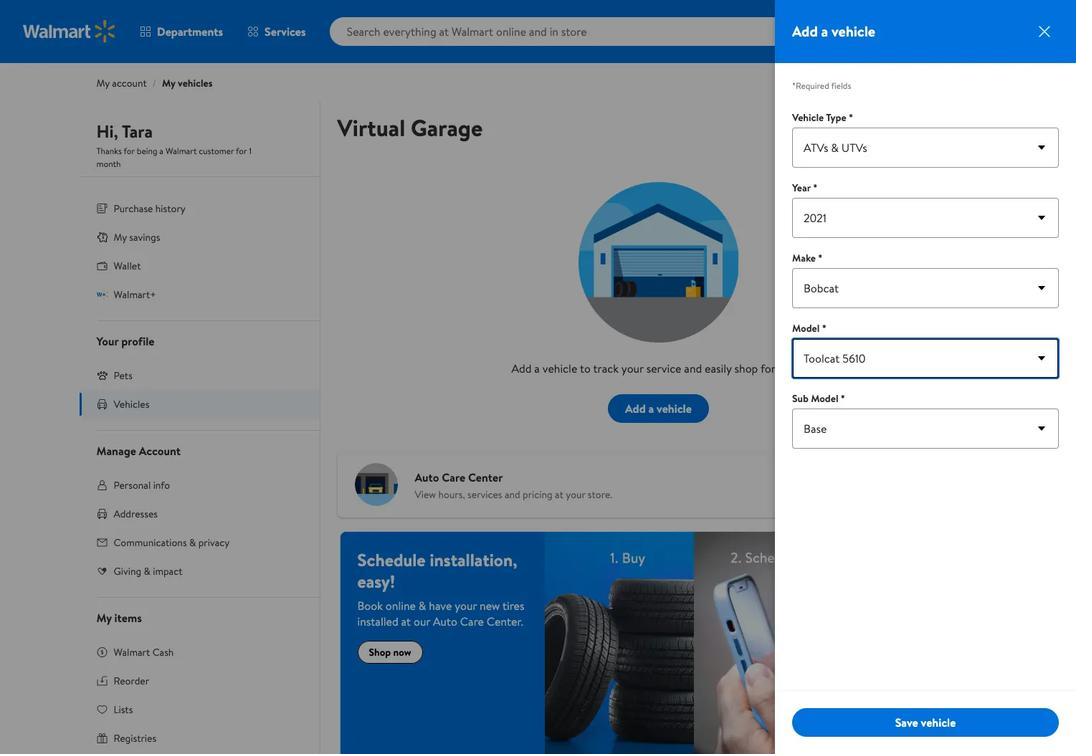 Task type: locate. For each thing, give the bounding box(es) containing it.
at inside auto care center view hours, services and pricing at your store.
[[555, 488, 564, 502]]

* right year
[[813, 181, 817, 195]]

installed
[[357, 614, 398, 629]]

center
[[468, 470, 503, 485]]

auto
[[415, 470, 439, 485], [433, 614, 457, 629]]

schedule installation, easy! book online & have your new tires installed at our auto care center.
[[357, 548, 524, 629]]

walmart inside walmart cash link
[[114, 645, 150, 660]]

2 vertical spatial &
[[419, 598, 426, 614]]

model
[[792, 321, 820, 336], [811, 391, 838, 406]]

icon image for pets
[[96, 370, 108, 381]]

hours,
[[438, 488, 465, 502]]

3 icon image from the top
[[96, 370, 108, 381]]

& left the privacy
[[189, 536, 196, 550]]

center.
[[487, 614, 523, 629]]

communications & privacy
[[114, 536, 230, 550]]

0 vertical spatial add a vehicle
[[792, 22, 875, 41]]

0 vertical spatial care
[[442, 470, 465, 485]]

your left the new
[[455, 598, 477, 614]]

now
[[393, 645, 411, 660]]

walmart right being
[[166, 145, 197, 157]]

track
[[593, 361, 619, 376]]

1 horizontal spatial walmart
[[166, 145, 197, 157]]

* for make *
[[818, 251, 823, 265]]

add a vehicle up fields
[[792, 22, 875, 41]]

care up hours,
[[442, 470, 465, 485]]

add a vehicle down "add a vehicle to track your service and easily shop for parts."
[[625, 401, 692, 416]]

* right type
[[849, 110, 853, 125]]

0 horizontal spatial at
[[401, 614, 411, 629]]

for left 1
[[236, 145, 247, 157]]

a inside dialog
[[821, 22, 828, 41]]

auto right our
[[433, 614, 457, 629]]

2 horizontal spatial &
[[419, 598, 426, 614]]

add a vehicle inside "add a vehicle" dialog
[[792, 22, 875, 41]]

and left easily
[[684, 361, 702, 376]]

privacy
[[198, 536, 230, 550]]

our
[[414, 614, 430, 629]]

to
[[580, 361, 591, 376]]

virtual
[[337, 112, 405, 143]]

1 vertical spatial at
[[401, 614, 411, 629]]

0 horizontal spatial add a vehicle
[[625, 401, 692, 416]]

Search search field
[[330, 17, 834, 46]]

my inside my savings link
[[114, 230, 127, 244]]

pets
[[114, 369, 133, 383]]

2 vertical spatial icon image
[[96, 370, 108, 381]]

a down "add a vehicle to track your service and easily shop for parts."
[[648, 401, 654, 416]]

info
[[153, 478, 170, 493]]

manage account
[[96, 443, 181, 459]]

my left savings
[[114, 230, 127, 244]]

1 horizontal spatial at
[[555, 488, 564, 502]]

0 vertical spatial at
[[555, 488, 564, 502]]

close dialog image
[[1036, 23, 1053, 40]]

*required fields
[[792, 80, 851, 92]]

1 horizontal spatial add a vehicle
[[792, 22, 875, 41]]

walmart+ link
[[79, 280, 319, 309]]

impact
[[153, 564, 182, 579]]

icon image left walmart+
[[96, 289, 108, 300]]

your inside auto care center view hours, services and pricing at your store.
[[566, 488, 585, 502]]

add down "add a vehicle to track your service and easily shop for parts."
[[625, 401, 646, 416]]

care inside auto care center view hours, services and pricing at your store.
[[442, 470, 465, 485]]

vehicle down service
[[657, 401, 692, 416]]

add left to
[[512, 361, 532, 376]]

& right 'giving'
[[144, 564, 150, 579]]

0 vertical spatial walmart
[[166, 145, 197, 157]]

0 vertical spatial auto
[[415, 470, 439, 485]]

walmart up reorder
[[114, 645, 150, 660]]

model right sub
[[811, 391, 838, 406]]

profile
[[121, 333, 154, 349]]

icon image left pets
[[96, 370, 108, 381]]

easily
[[705, 361, 732, 376]]

vehicle
[[792, 110, 824, 125]]

1 icon image from the top
[[96, 231, 108, 243]]

my left account
[[96, 76, 110, 90]]

items
[[114, 610, 142, 626]]

your profile
[[96, 333, 154, 349]]

icon image inside walmart+ link
[[96, 289, 108, 300]]

& for communications
[[189, 536, 196, 550]]

shop now
[[369, 645, 411, 660]]

1 vertical spatial care
[[460, 614, 484, 629]]

0 vertical spatial your
[[621, 361, 644, 376]]

/
[[153, 76, 156, 90]]

vehicle up fields
[[832, 22, 875, 41]]

year
[[792, 181, 811, 195]]

8 $79.40
[[1030, 16, 1051, 45]]

*
[[849, 110, 853, 125], [813, 181, 817, 195], [818, 251, 823, 265], [822, 321, 826, 336], [841, 391, 845, 406]]

at left our
[[401, 614, 411, 629]]

2 vertical spatial your
[[455, 598, 477, 614]]

and left "pricing"
[[505, 488, 520, 502]]

account
[[139, 443, 181, 459]]

add inside button
[[625, 401, 646, 416]]

1 vertical spatial add
[[512, 361, 532, 376]]

for
[[124, 145, 135, 157], [236, 145, 247, 157], [761, 361, 775, 376]]

at right "pricing"
[[555, 488, 564, 502]]

customer
[[199, 145, 234, 157]]

my account / my vehicles
[[96, 76, 213, 90]]

vehicle right save
[[921, 715, 956, 730]]

virtual garage
[[337, 112, 483, 143]]

reorder
[[114, 674, 149, 688]]

* right make
[[818, 251, 823, 265]]

store.
[[588, 488, 612, 502]]

8
[[1044, 16, 1049, 28]]

book
[[357, 598, 383, 614]]

0 horizontal spatial your
[[455, 598, 477, 614]]

2 horizontal spatial your
[[621, 361, 644, 376]]

for right shop
[[761, 361, 775, 376]]

history
[[155, 201, 186, 216]]

icon image inside my savings link
[[96, 231, 108, 243]]

1 vertical spatial icon image
[[96, 289, 108, 300]]

2 vertical spatial add
[[625, 401, 646, 416]]

add
[[792, 22, 818, 41], [512, 361, 532, 376], [625, 401, 646, 416]]

personal info
[[114, 478, 170, 493]]

vehicle type *
[[792, 110, 853, 125]]

sub
[[792, 391, 809, 406]]

0 vertical spatial add
[[792, 22, 818, 41]]

month
[[96, 158, 121, 170]]

schedule
[[357, 548, 426, 572]]

2 horizontal spatial for
[[761, 361, 775, 376]]

Walmart Site-Wide search field
[[330, 17, 834, 46]]

a right being
[[159, 145, 163, 157]]

my vehicles link
[[162, 76, 213, 90]]

& inside schedule installation, easy! book online & have your new tires installed at our auto care center.
[[419, 598, 426, 614]]

0 vertical spatial &
[[189, 536, 196, 550]]

0 vertical spatial and
[[684, 361, 702, 376]]

vehicle left to
[[543, 361, 577, 376]]

a up *required fields
[[821, 22, 828, 41]]

add a vehicle dialog
[[775, 0, 1076, 754]]

walmart+
[[114, 287, 156, 302]]

walmart cash link
[[79, 638, 319, 667]]

add inside dialog
[[792, 22, 818, 41]]

wallet link
[[79, 252, 319, 280]]

hi,
[[96, 119, 118, 143]]

1 vertical spatial your
[[566, 488, 585, 502]]

communications
[[114, 536, 187, 550]]

& left have
[[419, 598, 426, 614]]

your right track at the top right of page
[[621, 361, 644, 376]]

make
[[792, 251, 816, 265]]

purchase history link
[[79, 194, 319, 223]]

icon image
[[96, 231, 108, 243], [96, 289, 108, 300], [96, 370, 108, 381]]

vehicles
[[178, 76, 213, 90]]

for left being
[[124, 145, 135, 157]]

vehicle
[[832, 22, 875, 41], [543, 361, 577, 376], [657, 401, 692, 416], [921, 715, 956, 730]]

care left the center.
[[460, 614, 484, 629]]

1
[[249, 145, 252, 157]]

model up parts. at the right
[[792, 321, 820, 336]]

my left items
[[96, 610, 112, 626]]

your left store.
[[566, 488, 585, 502]]

purchase history
[[114, 201, 186, 216]]

1 horizontal spatial your
[[566, 488, 585, 502]]

personal info link
[[79, 471, 319, 500]]

0 vertical spatial icon image
[[96, 231, 108, 243]]

1 vertical spatial add a vehicle
[[625, 401, 692, 416]]

1 horizontal spatial &
[[189, 536, 196, 550]]

1 vertical spatial auto
[[433, 614, 457, 629]]

care inside schedule installation, easy! book online & have your new tires installed at our auto care center.
[[460, 614, 484, 629]]

your
[[96, 333, 119, 349]]

your inside schedule installation, easy! book online & have your new tires installed at our auto care center.
[[455, 598, 477, 614]]

0 horizontal spatial and
[[505, 488, 520, 502]]

installation,
[[430, 548, 517, 572]]

1 horizontal spatial add
[[625, 401, 646, 416]]

* up sub model *
[[822, 321, 826, 336]]

your
[[621, 361, 644, 376], [566, 488, 585, 502], [455, 598, 477, 614]]

1 vertical spatial and
[[505, 488, 520, 502]]

and inside auto care center view hours, services and pricing at your store.
[[505, 488, 520, 502]]

my items
[[96, 610, 142, 626]]

1 vertical spatial walmart
[[114, 645, 150, 660]]

0 horizontal spatial for
[[124, 145, 135, 157]]

giving
[[114, 564, 141, 579]]

icon image left "my savings"
[[96, 231, 108, 243]]

0 horizontal spatial &
[[144, 564, 150, 579]]

purchase
[[114, 201, 153, 216]]

at
[[555, 488, 564, 502], [401, 614, 411, 629]]

2 horizontal spatial add
[[792, 22, 818, 41]]

add up *required
[[792, 22, 818, 41]]

auto up view in the bottom left of the page
[[415, 470, 439, 485]]

a left to
[[534, 361, 540, 376]]

2 icon image from the top
[[96, 289, 108, 300]]

icon image inside pets "link"
[[96, 370, 108, 381]]

1 vertical spatial &
[[144, 564, 150, 579]]

0 horizontal spatial walmart
[[114, 645, 150, 660]]

a inside button
[[648, 401, 654, 416]]



Task type: vqa. For each thing, say whether or not it's contained in the screenshot.
easily
yes



Task type: describe. For each thing, give the bounding box(es) containing it.
personal
[[114, 478, 151, 493]]

easy!
[[357, 569, 395, 594]]

lists link
[[79, 695, 319, 724]]

model *
[[792, 321, 826, 336]]

my for account
[[96, 76, 110, 90]]

reorder link
[[79, 667, 319, 695]]

add a vehicle button
[[608, 394, 709, 423]]

new
[[480, 598, 500, 614]]

services
[[468, 488, 502, 502]]

vehicles
[[114, 397, 149, 412]]

manage
[[96, 443, 136, 459]]

* for model *
[[822, 321, 826, 336]]

year *
[[792, 181, 817, 195]]

registries link
[[79, 724, 319, 753]]

pricing
[[523, 488, 553, 502]]

save vehicle
[[895, 715, 956, 730]]

auto inside auto care center view hours, services and pricing at your store.
[[415, 470, 439, 485]]

a inside hi, tara thanks for being a walmart customer for 1 month
[[159, 145, 163, 157]]

save
[[895, 715, 918, 730]]

walmart image
[[23, 20, 116, 43]]

& for giving
[[144, 564, 150, 579]]

1 horizontal spatial and
[[684, 361, 702, 376]]

view
[[415, 488, 436, 502]]

auto inside schedule installation, easy! book online & have your new tires installed at our auto care center.
[[433, 614, 457, 629]]

tires
[[502, 598, 524, 614]]

shop
[[369, 645, 391, 660]]

add a vehicle to track your service and easily shop for parts.
[[512, 361, 805, 376]]

walmart cash
[[114, 645, 174, 660]]

my for items
[[96, 610, 112, 626]]

walmart inside hi, tara thanks for being a walmart customer for 1 month
[[166, 145, 197, 157]]

1 vertical spatial model
[[811, 391, 838, 406]]

vehicles link
[[79, 390, 319, 419]]

auto care center view hours, services and pricing at your store.
[[415, 470, 612, 502]]

icon image for walmart+
[[96, 289, 108, 300]]

parts.
[[778, 361, 805, 376]]

online
[[386, 598, 416, 614]]

communications & privacy link
[[79, 528, 319, 557]]

make *
[[792, 251, 823, 265]]

my account link
[[96, 76, 147, 90]]

* for year *
[[813, 181, 817, 195]]

add a vehicle inside add a vehicle button
[[625, 401, 692, 416]]

$79.40
[[1030, 35, 1051, 45]]

giving & impact link
[[79, 557, 319, 586]]

shop
[[735, 361, 758, 376]]

0 vertical spatial model
[[792, 321, 820, 336]]

at inside schedule installation, easy! book online & have your new tires installed at our auto care center.
[[401, 614, 411, 629]]

icon image for my savings
[[96, 231, 108, 243]]

registries
[[114, 731, 156, 746]]

garage
[[411, 112, 483, 143]]

my savings link
[[79, 223, 319, 252]]

wallet
[[114, 259, 141, 273]]

savings
[[129, 230, 160, 244]]

giving & impact
[[114, 564, 182, 579]]

1 horizontal spatial for
[[236, 145, 247, 157]]

tara
[[122, 119, 153, 143]]

hi, tara link
[[96, 119, 153, 149]]

sub model *
[[792, 391, 845, 406]]

fields
[[831, 80, 851, 92]]

shop now link
[[357, 641, 423, 664]]

hi, tara thanks for being a walmart customer for 1 month
[[96, 119, 252, 170]]

addresses link
[[79, 500, 319, 528]]

account
[[112, 76, 147, 90]]

* right sub
[[841, 391, 845, 406]]

my for savings
[[114, 230, 127, 244]]

thanks
[[96, 145, 122, 157]]

my right /
[[162, 76, 175, 90]]

lists
[[114, 703, 133, 717]]

have
[[429, 598, 452, 614]]

0 horizontal spatial add
[[512, 361, 532, 376]]

type
[[826, 110, 846, 125]]

addresses
[[114, 507, 158, 521]]

service
[[646, 361, 681, 376]]

my savings
[[114, 230, 160, 244]]

pets link
[[79, 361, 319, 390]]

being
[[137, 145, 157, 157]]



